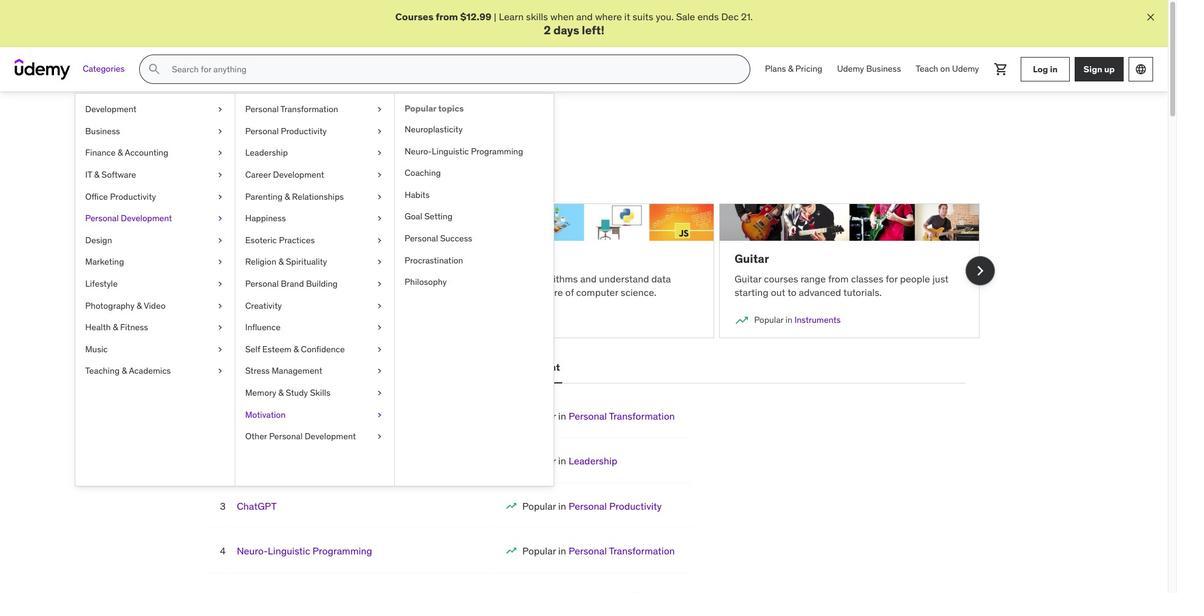 Task type: describe. For each thing, give the bounding box(es) containing it.
creativity link
[[236, 295, 394, 317]]

xsmall image for creativity
[[375, 300, 385, 312]]

popular and trending topics
[[188, 121, 392, 140]]

health & fitness
[[85, 322, 148, 333]]

xsmall image for office productivity
[[215, 191, 225, 203]]

xsmall image for motivation
[[375, 409, 385, 421]]

popular topics
[[405, 103, 464, 114]]

personal inside button
[[455, 362, 496, 374]]

days
[[554, 23, 580, 38]]

& right esteem
[[294, 344, 299, 355]]

submit search image
[[147, 62, 162, 77]]

log
[[1034, 64, 1049, 75]]

study
[[286, 388, 308, 399]]

data & analytics link
[[263, 315, 326, 326]]

people
[[901, 273, 931, 285]]

21.
[[741, 10, 753, 23]]

shopping cart with 0 items image
[[994, 62, 1009, 77]]

xsmall image for other personal development
[[375, 431, 385, 443]]

from inside use statistical probability to teach computers how to learn from data.
[[228, 287, 248, 299]]

& for video
[[137, 300, 142, 311]]

personal inside 'link'
[[85, 213, 119, 224]]

xsmall image for memory & study skills
[[375, 388, 385, 400]]

your
[[384, 156, 403, 168]]

xsmall image for lifestyle
[[215, 278, 225, 290]]

improve
[[346, 156, 381, 168]]

udemy image
[[15, 59, 71, 80]]

marketing link
[[75, 252, 235, 274]]

goal
[[405, 211, 423, 222]]

1 vertical spatial skills
[[442, 156, 464, 168]]

1 vertical spatial transformation
[[609, 410, 675, 423]]

other
[[245, 431, 267, 442]]

or
[[335, 156, 344, 168]]

xsmall image for personal brand building
[[375, 278, 385, 290]]

lifestyle
[[85, 278, 118, 289]]

& for spirituality
[[279, 257, 284, 268]]

to right how
[[424, 273, 433, 285]]

health
[[85, 322, 111, 333]]

personal transformation
[[245, 104, 338, 115]]

up
[[1105, 64, 1115, 75]]

completely
[[264, 156, 312, 168]]

learn to build algorithms and understand data structures at the core of computer science.
[[469, 273, 671, 299]]

motivation link
[[236, 405, 394, 426]]

topics inside motivation element
[[438, 103, 464, 114]]

how
[[404, 273, 422, 285]]

popular in instruments
[[755, 315, 841, 326]]

habits
[[405, 189, 430, 200]]

5 cell from the top
[[523, 590, 675, 594]]

plans
[[765, 63, 787, 74]]

sale
[[676, 10, 696, 23]]

computer
[[577, 287, 619, 299]]

popular in image for popular in personal transformation
[[506, 545, 518, 558]]

1 vertical spatial neuro-
[[237, 545, 268, 558]]

memory & study skills link
[[236, 383, 394, 405]]

2 cell from the top
[[523, 455, 618, 468]]

courses
[[764, 273, 799, 285]]

parenting
[[245, 191, 283, 202]]

3
[[220, 500, 226, 513]]

in down popular in leadership
[[559, 500, 566, 513]]

philosophy
[[405, 277, 447, 288]]

and inside the "learn to build algorithms and understand data structures at the core of computer science."
[[581, 273, 597, 285]]

to inside guitar courses range from classes for people just starting out to advanced tutorials.
[[788, 287, 797, 299]]

teach on udemy link
[[909, 55, 987, 84]]

0 vertical spatial personal transformation link
[[236, 99, 394, 121]]

creativity
[[245, 300, 282, 311]]

machine
[[203, 252, 250, 266]]

& for software
[[94, 169, 100, 180]]

classes
[[852, 273, 884, 285]]

goal setting link
[[395, 206, 554, 228]]

new
[[315, 156, 333, 168]]

& for accounting
[[118, 147, 123, 158]]

data
[[652, 273, 671, 285]]

in up popular in leadership
[[559, 410, 566, 423]]

influence link
[[236, 317, 394, 339]]

relationships
[[292, 191, 344, 202]]

other personal development link
[[236, 426, 394, 448]]

teaching
[[85, 366, 120, 377]]

goal setting
[[405, 211, 453, 222]]

guitar courses range from classes for people just starting out to advanced tutorials.
[[735, 273, 949, 299]]

teach
[[916, 63, 939, 74]]

xsmall image for it & software
[[215, 169, 225, 181]]

chatgpt link
[[237, 500, 277, 513]]

1 vertical spatial neuro-linguistic programming
[[237, 545, 372, 558]]

religion
[[245, 257, 277, 268]]

design link
[[75, 230, 235, 252]]

xsmall image for esoteric practices
[[375, 235, 385, 247]]

chatgpt
[[237, 500, 277, 513]]

design for design link
[[85, 235, 112, 246]]

personal brand building
[[245, 278, 338, 289]]

brand
[[281, 278, 304, 289]]

personal development for personal development 'link'
[[85, 213, 172, 224]]

personal transformation link for fourth cell
[[569, 545, 675, 558]]

personal development for personal development button
[[455, 362, 560, 374]]

2
[[544, 23, 551, 38]]

starting
[[735, 287, 769, 299]]

when
[[551, 10, 574, 23]]

personal development button
[[452, 353, 563, 383]]

0 horizontal spatial programming
[[313, 545, 372, 558]]

esoteric practices link
[[236, 230, 394, 252]]

0 vertical spatial leadership link
[[236, 143, 394, 164]]

algorithms
[[531, 273, 578, 285]]

skills inside the courses from $12.99 | learn skills when and where it suits you. sale ends dec 21. 2 days left!
[[526, 10, 548, 23]]

categories
[[83, 63, 125, 74]]

0 vertical spatial transformation
[[281, 104, 338, 115]]

confidence
[[301, 344, 345, 355]]

and inside the courses from $12.99 | learn skills when and where it suits you. sale ends dec 21. 2 days left!
[[577, 10, 593, 23]]

career
[[245, 169, 271, 180]]

1 vertical spatial leadership
[[569, 455, 618, 468]]

& for relationships
[[285, 191, 290, 202]]

influence
[[245, 322, 281, 333]]

music link
[[75, 339, 235, 361]]

udemy business link
[[830, 55, 909, 84]]

finance & accounting
[[85, 147, 168, 158]]

xsmall image for development
[[215, 104, 225, 116]]

sign up link
[[1075, 57, 1124, 82]]

office productivity link
[[75, 186, 235, 208]]

1 vertical spatial and
[[250, 121, 278, 140]]

you.
[[656, 10, 674, 23]]

analytics
[[291, 315, 326, 326]]

xsmall image for career development
[[375, 169, 385, 181]]

in right log at top right
[[1051, 64, 1058, 75]]

xsmall image for music
[[215, 344, 225, 356]]

use statistical probability to teach computers how to learn from data.
[[203, 273, 433, 299]]

& for academics
[[122, 366, 127, 377]]

development link
[[75, 99, 235, 121]]

& for pricing
[[789, 63, 794, 74]]

memory & study skills
[[245, 388, 331, 399]]



Task type: vqa. For each thing, say whether or not it's contained in the screenshot.
Personal Success
yes



Task type: locate. For each thing, give the bounding box(es) containing it.
xsmall image for parenting & relationships
[[375, 191, 385, 203]]

1 vertical spatial from
[[829, 273, 849, 285]]

topics
[[438, 103, 464, 114], [348, 121, 392, 140]]

1 vertical spatial popular in personal transformation
[[523, 545, 675, 558]]

2 vertical spatial productivity
[[610, 500, 662, 513]]

leadership up popular in personal productivity
[[569, 455, 618, 468]]

4 cell from the top
[[523, 545, 675, 558]]

range
[[801, 273, 826, 285]]

& for fitness
[[113, 322, 118, 333]]

learn for learn to build algorithms and understand data structures at the core of computer science.
[[469, 273, 494, 285]]

xsmall image inside personal brand building link
[[375, 278, 385, 290]]

0 horizontal spatial learn
[[188, 156, 213, 168]]

linguistic inside motivation element
[[432, 146, 469, 157]]

1 popular in personal transformation from the top
[[523, 410, 675, 423]]

probability
[[268, 273, 314, 285]]

1 vertical spatial personal development
[[455, 362, 560, 374]]

xsmall image for design
[[215, 235, 225, 247]]

life coach training
[[237, 410, 320, 423]]

0 vertical spatial popular in personal transformation
[[523, 410, 675, 423]]

xsmall image inside health & fitness link
[[215, 322, 225, 334]]

0 vertical spatial leadership
[[245, 147, 288, 158]]

xsmall image inside finance & accounting link
[[215, 147, 225, 159]]

neuro- inside motivation element
[[405, 146, 432, 157]]

0 horizontal spatial skills
[[442, 156, 464, 168]]

0 horizontal spatial linguistic
[[268, 545, 310, 558]]

xsmall image
[[215, 104, 225, 116], [375, 126, 385, 138], [375, 147, 385, 159], [215, 169, 225, 181], [215, 213, 225, 225], [375, 278, 385, 290], [375, 322, 385, 334], [375, 344, 385, 356], [215, 366, 225, 378], [375, 366, 385, 378], [375, 431, 385, 443]]

self esteem & confidence
[[245, 344, 345, 355]]

from down "statistical"
[[228, 287, 248, 299]]

to left teach
[[316, 273, 325, 285]]

sign
[[1084, 64, 1103, 75]]

xsmall image for religion & spirituality
[[375, 257, 385, 269]]

1 vertical spatial leadership link
[[569, 455, 618, 468]]

udemy inside udemy business link
[[838, 63, 865, 74]]

& inside carousel element
[[284, 315, 289, 326]]

machine learning
[[203, 252, 302, 266]]

xsmall image inside 'motivation' link
[[375, 409, 385, 421]]

building
[[306, 278, 338, 289]]

1 vertical spatial personal transformation link
[[569, 410, 675, 423]]

fitness
[[120, 322, 148, 333]]

2 vertical spatial transformation
[[609, 545, 675, 558]]

0 horizontal spatial design
[[85, 235, 112, 246]]

leadership up "career"
[[245, 147, 288, 158]]

1 vertical spatial design
[[350, 362, 383, 374]]

xsmall image inside development link
[[215, 104, 225, 116]]

categories button
[[75, 55, 132, 84]]

0 vertical spatial productivity
[[281, 126, 327, 137]]

programming
[[471, 146, 523, 157], [313, 545, 372, 558]]

xsmall image inside personal productivity link
[[375, 126, 385, 138]]

learn inside the "learn to build algorithms and understand data structures at the core of computer science."
[[469, 273, 494, 285]]

learn up the structures
[[469, 273, 494, 285]]

xsmall image inside photography & video link
[[215, 300, 225, 312]]

productivity for office productivity
[[110, 191, 156, 202]]

of
[[566, 287, 574, 299]]

xsmall image inside the creativity link
[[375, 300, 385, 312]]

skills
[[526, 10, 548, 23], [442, 156, 464, 168]]

1 horizontal spatial from
[[436, 10, 458, 23]]

stress management link
[[236, 361, 394, 383]]

xsmall image inside stress management link
[[375, 366, 385, 378]]

2 horizontal spatial from
[[829, 273, 849, 285]]

0 vertical spatial from
[[436, 10, 458, 23]]

0 horizontal spatial neuro-linguistic programming link
[[237, 545, 372, 558]]

in up popular in personal productivity
[[559, 455, 566, 468]]

popular in personal transformation for 1st cell from the top
[[523, 410, 675, 423]]

xsmall image inside lifestyle link
[[215, 278, 225, 290]]

0 horizontal spatial personal development
[[85, 213, 172, 224]]

& right "data"
[[284, 315, 289, 326]]

0 vertical spatial guitar
[[735, 252, 769, 266]]

0 vertical spatial business
[[867, 63, 902, 74]]

1 udemy from the left
[[838, 63, 865, 74]]

1 horizontal spatial leadership link
[[569, 455, 618, 468]]

1 vertical spatial guitar
[[735, 273, 762, 285]]

0 vertical spatial programming
[[471, 146, 523, 157]]

carousel element
[[188, 189, 995, 353]]

bestselling button
[[203, 353, 260, 383]]

xsmall image inside self esteem & confidence link
[[375, 344, 385, 356]]

0 horizontal spatial leadership link
[[236, 143, 394, 164]]

popular in image
[[203, 313, 218, 328], [735, 313, 750, 328], [506, 500, 518, 513], [506, 545, 518, 558]]

topics up the 'improve'
[[348, 121, 392, 140]]

& right plans
[[789, 63, 794, 74]]

xsmall image for business
[[215, 126, 225, 138]]

guitar for guitar
[[735, 252, 769, 266]]

xsmall image inside marketing link
[[215, 257, 225, 269]]

1 vertical spatial programming
[[313, 545, 372, 558]]

photography
[[85, 300, 135, 311]]

xsmall image inside "memory & study skills" link
[[375, 388, 385, 400]]

2 vertical spatial and
[[581, 273, 597, 285]]

accounting
[[125, 147, 168, 158]]

xsmall image inside "religion & spirituality" 'link'
[[375, 257, 385, 269]]

in left "data"
[[254, 315, 261, 326]]

1 horizontal spatial design
[[350, 362, 383, 374]]

xsmall image for finance & accounting
[[215, 147, 225, 159]]

xsmall image inside leadership link
[[375, 147, 385, 159]]

from inside the courses from $12.99 | learn skills when and where it suits you. sale ends dec 21. 2 days left!
[[436, 10, 458, 23]]

xsmall image for photography & video
[[215, 300, 225, 312]]

trending
[[281, 121, 345, 140]]

xsmall image inside personal development 'link'
[[215, 213, 225, 225]]

xsmall image for self esteem & confidence
[[375, 344, 385, 356]]

0 vertical spatial neuro-
[[405, 146, 432, 157]]

& inside "link"
[[94, 169, 100, 180]]

& right health
[[113, 322, 118, 333]]

career development link
[[236, 164, 394, 186]]

1 horizontal spatial skills
[[526, 10, 548, 23]]

personal productivity
[[245, 126, 327, 137]]

& right it
[[94, 169, 100, 180]]

build
[[508, 273, 529, 285]]

in
[[1051, 64, 1058, 75], [254, 315, 261, 326], [786, 315, 793, 326], [559, 410, 566, 423], [559, 455, 566, 468], [559, 500, 566, 513], [559, 545, 566, 558]]

skills up 2
[[526, 10, 548, 23]]

0 vertical spatial skills
[[526, 10, 548, 23]]

xsmall image inside office productivity link
[[215, 191, 225, 203]]

and up left!
[[577, 10, 593, 23]]

xsmall image inside esoteric practices link
[[375, 235, 385, 247]]

1 horizontal spatial personal development
[[455, 362, 560, 374]]

0 horizontal spatial business
[[85, 126, 120, 137]]

2 horizontal spatial learn
[[499, 10, 524, 23]]

xsmall image inside other personal development link
[[375, 431, 385, 443]]

leadership link up popular in personal productivity
[[569, 455, 618, 468]]

personal development inside button
[[455, 362, 560, 374]]

data
[[263, 315, 282, 326]]

success
[[440, 233, 473, 244]]

to right the out
[[788, 287, 797, 299]]

0 horizontal spatial neuro-linguistic programming
[[237, 545, 372, 558]]

cell
[[523, 410, 675, 423], [523, 455, 618, 468], [523, 500, 662, 513], [523, 545, 675, 558], [523, 590, 675, 594]]

business up finance
[[85, 126, 120, 137]]

office productivity
[[85, 191, 156, 202]]

1 vertical spatial learn
[[188, 156, 213, 168]]

guitar for guitar courses range from classes for people just starting out to advanced tutorials.
[[735, 273, 762, 285]]

learning
[[253, 252, 302, 266]]

leadership link down trending
[[236, 143, 394, 164]]

just
[[933, 273, 949, 285]]

skills right 'existing'
[[442, 156, 464, 168]]

0 vertical spatial learn
[[499, 10, 524, 23]]

xsmall image inside design link
[[215, 235, 225, 247]]

design down self esteem & confidence link at bottom
[[350, 362, 383, 374]]

development inside button
[[273, 362, 335, 374]]

log in
[[1034, 64, 1058, 75]]

0 horizontal spatial udemy
[[838, 63, 865, 74]]

1 horizontal spatial neuro-linguistic programming
[[405, 146, 523, 157]]

& up probability
[[279, 257, 284, 268]]

1 horizontal spatial topics
[[438, 103, 464, 114]]

& inside 'link'
[[279, 257, 284, 268]]

0 vertical spatial personal productivity link
[[236, 121, 394, 143]]

popular in personal transformation for fourth cell
[[523, 545, 675, 558]]

close image
[[1145, 11, 1157, 23]]

1 horizontal spatial learn
[[469, 273, 494, 285]]

xsmall image for influence
[[375, 322, 385, 334]]

linguistic down 'neuroplasticity'
[[432, 146, 469, 157]]

instruments link
[[795, 315, 841, 326]]

1 vertical spatial productivity
[[110, 191, 156, 202]]

0 vertical spatial neuro-linguistic programming
[[405, 146, 523, 157]]

and down personal transformation
[[250, 121, 278, 140]]

xsmall image for personal productivity
[[375, 126, 385, 138]]

2 udemy from the left
[[953, 63, 980, 74]]

coaching link
[[395, 163, 554, 184]]

coaching
[[405, 168, 441, 179]]

0 horizontal spatial productivity
[[110, 191, 156, 202]]

2 guitar from the top
[[735, 273, 762, 285]]

2 vertical spatial from
[[228, 287, 248, 299]]

where
[[595, 10, 622, 23]]

2 vertical spatial personal transformation link
[[569, 545, 675, 558]]

popular in image for popular in data & analytics
[[203, 313, 218, 328]]

1 horizontal spatial udemy
[[953, 63, 980, 74]]

popular in image for popular in instruments
[[735, 313, 750, 328]]

1 vertical spatial neuro-linguistic programming link
[[237, 545, 372, 558]]

Search for anything text field
[[170, 59, 735, 80]]

programming inside motivation element
[[471, 146, 523, 157]]

1 horizontal spatial programming
[[471, 146, 523, 157]]

management
[[272, 366, 322, 377]]

personal brand building link
[[236, 274, 394, 295]]

neuro- right 4
[[237, 545, 268, 558]]

from up advanced
[[829, 273, 849, 285]]

teach
[[327, 273, 352, 285]]

& for study
[[279, 388, 284, 399]]

lifestyle link
[[75, 274, 235, 295]]

1 horizontal spatial neuro-linguistic programming link
[[395, 141, 554, 163]]

0 horizontal spatial neuro-
[[237, 545, 268, 558]]

& right teaching
[[122, 366, 127, 377]]

xsmall image for personal transformation
[[375, 104, 385, 116]]

popular inside motivation element
[[405, 103, 437, 114]]

xsmall image
[[375, 104, 385, 116], [215, 126, 225, 138], [215, 147, 225, 159], [375, 169, 385, 181], [215, 191, 225, 203], [375, 191, 385, 203], [375, 213, 385, 225], [215, 235, 225, 247], [375, 235, 385, 247], [215, 257, 225, 269], [375, 257, 385, 269], [215, 278, 225, 290], [215, 300, 225, 312], [375, 300, 385, 312], [215, 322, 225, 334], [215, 344, 225, 356], [375, 388, 385, 400], [375, 409, 385, 421]]

1 vertical spatial personal productivity link
[[569, 500, 662, 513]]

teaching & academics
[[85, 366, 171, 377]]

1 horizontal spatial productivity
[[281, 126, 327, 137]]

1 vertical spatial topics
[[348, 121, 392, 140]]

suits
[[633, 10, 654, 23]]

4
[[220, 545, 226, 558]]

design up the marketing
[[85, 235, 112, 246]]

1 horizontal spatial business
[[867, 63, 902, 74]]

to inside the "learn to build algorithms and understand data structures at the core of computer science."
[[496, 273, 505, 285]]

popular in personal transformation down popular in personal productivity
[[523, 545, 675, 558]]

something
[[215, 156, 262, 168]]

out
[[771, 287, 786, 299]]

1 vertical spatial linguistic
[[268, 545, 310, 558]]

3 cell from the top
[[523, 500, 662, 513]]

in left instruments at the bottom right of the page
[[786, 315, 793, 326]]

1 horizontal spatial linguistic
[[432, 146, 469, 157]]

understand
[[599, 273, 649, 285]]

choose a language image
[[1135, 63, 1148, 76]]

xsmall image for stress management
[[375, 366, 385, 378]]

music
[[85, 344, 108, 355]]

from inside guitar courses range from classes for people just starting out to advanced tutorials.
[[829, 273, 849, 285]]

xsmall image for health & fitness
[[215, 322, 225, 334]]

development inside button
[[498, 362, 560, 374]]

self esteem & confidence link
[[236, 339, 394, 361]]

xsmall image inside it & software "link"
[[215, 169, 225, 181]]

xsmall image inside influence link
[[375, 322, 385, 334]]

0 vertical spatial personal development
[[85, 213, 172, 224]]

& right finance
[[118, 147, 123, 158]]

design
[[85, 235, 112, 246], [350, 362, 383, 374]]

& left "study"
[[279, 388, 284, 399]]

left!
[[582, 23, 605, 38]]

productivity for personal productivity
[[281, 126, 327, 137]]

xsmall image inside teaching & academics link
[[215, 366, 225, 378]]

xsmall image for personal development
[[215, 213, 225, 225]]

0 vertical spatial neuro-linguistic programming link
[[395, 141, 554, 163]]

learn inside the courses from $12.99 | learn skills when and where it suits you. sale ends dec 21. 2 days left!
[[499, 10, 524, 23]]

personal inside motivation element
[[405, 233, 438, 244]]

design inside button
[[350, 362, 383, 374]]

2 horizontal spatial productivity
[[610, 500, 662, 513]]

udemy right on
[[953, 63, 980, 74]]

dec
[[722, 10, 739, 23]]

& down the career development
[[285, 191, 290, 202]]

to up the structures
[[496, 273, 505, 285]]

log in link
[[1021, 57, 1070, 82]]

personal development inside 'link'
[[85, 213, 172, 224]]

leadership inside leadership link
[[245, 147, 288, 158]]

xsmall image inside parenting & relationships link
[[375, 191, 385, 203]]

popular in image for popular in personal productivity
[[506, 500, 518, 513]]

neuro-linguistic programming inside motivation element
[[405, 146, 523, 157]]

plans & pricing link
[[758, 55, 830, 84]]

from left $12.99
[[436, 10, 458, 23]]

2 vertical spatial learn
[[469, 273, 494, 285]]

science.
[[621, 287, 657, 299]]

personal transformation link for 1st cell from the top
[[569, 410, 675, 423]]

xsmall image inside business link
[[215, 126, 225, 138]]

next image
[[971, 261, 990, 281]]

1 horizontal spatial leadership
[[569, 455, 618, 468]]

parenting & relationships
[[245, 191, 344, 202]]

2 popular in personal transformation from the top
[[523, 545, 675, 558]]

career development
[[245, 169, 324, 180]]

xsmall image inside happiness link
[[375, 213, 385, 225]]

& left video
[[137, 300, 142, 311]]

neuroplasticity
[[405, 124, 463, 135]]

religion & spirituality
[[245, 257, 327, 268]]

linguistic down chatgpt link
[[268, 545, 310, 558]]

motivation element
[[394, 94, 554, 487]]

the
[[527, 287, 542, 299]]

0 horizontal spatial leadership
[[245, 147, 288, 158]]

practices
[[279, 235, 315, 246]]

udemy right pricing
[[838, 63, 865, 74]]

learn right "|"
[[499, 10, 524, 23]]

health & fitness link
[[75, 317, 235, 339]]

0 horizontal spatial from
[[228, 287, 248, 299]]

guitar inside guitar courses range from classes for people just starting out to advanced tutorials.
[[735, 273, 762, 285]]

0 vertical spatial topics
[[438, 103, 464, 114]]

udemy inside teach on udemy link
[[953, 63, 980, 74]]

esteem
[[262, 344, 292, 355]]

0 vertical spatial linguistic
[[432, 146, 469, 157]]

pricing
[[796, 63, 823, 74]]

udemy business
[[838, 63, 902, 74]]

1 guitar from the top
[[735, 252, 769, 266]]

xsmall image for teaching & academics
[[215, 366, 225, 378]]

design for design button
[[350, 362, 383, 374]]

learn something completely new or improve your existing skills
[[188, 156, 464, 168]]

neuro- up coaching on the top of page
[[405, 146, 432, 157]]

data.
[[251, 287, 272, 299]]

topics up 'neuroplasticity'
[[438, 103, 464, 114]]

core
[[544, 287, 563, 299]]

on
[[941, 63, 950, 74]]

office
[[85, 191, 108, 202]]

1 cell from the top
[[523, 410, 675, 423]]

teach on udemy
[[916, 63, 980, 74]]

0 horizontal spatial personal productivity link
[[236, 121, 394, 143]]

learn left something
[[188, 156, 213, 168]]

xsmall image for marketing
[[215, 257, 225, 269]]

0 vertical spatial design
[[85, 235, 112, 246]]

at
[[516, 287, 525, 299]]

1 vertical spatial business
[[85, 126, 120, 137]]

business left teach
[[867, 63, 902, 74]]

1 horizontal spatial personal productivity link
[[569, 500, 662, 513]]

0 horizontal spatial topics
[[348, 121, 392, 140]]

development
[[85, 104, 137, 115], [273, 169, 324, 180], [121, 213, 172, 224], [273, 362, 335, 374], [498, 362, 560, 374], [305, 431, 356, 442]]

sign up
[[1084, 64, 1115, 75]]

popular in personal transformation
[[523, 410, 675, 423], [523, 545, 675, 558]]

philosophy link
[[395, 272, 554, 294]]

xsmall image inside music link
[[215, 344, 225, 356]]

xsmall image for happiness
[[375, 213, 385, 225]]

it & software link
[[75, 164, 235, 186]]

xsmall image for leadership
[[375, 147, 385, 159]]

popular in personal transformation up popular in leadership
[[523, 410, 675, 423]]

existing
[[405, 156, 439, 168]]

xsmall image inside career development 'link'
[[375, 169, 385, 181]]

0 vertical spatial and
[[577, 10, 593, 23]]

in down popular in personal productivity
[[559, 545, 566, 558]]

and up computer
[[581, 273, 597, 285]]

learn for learn something completely new or improve your existing skills
[[188, 156, 213, 168]]

1 horizontal spatial neuro-
[[405, 146, 432, 157]]



